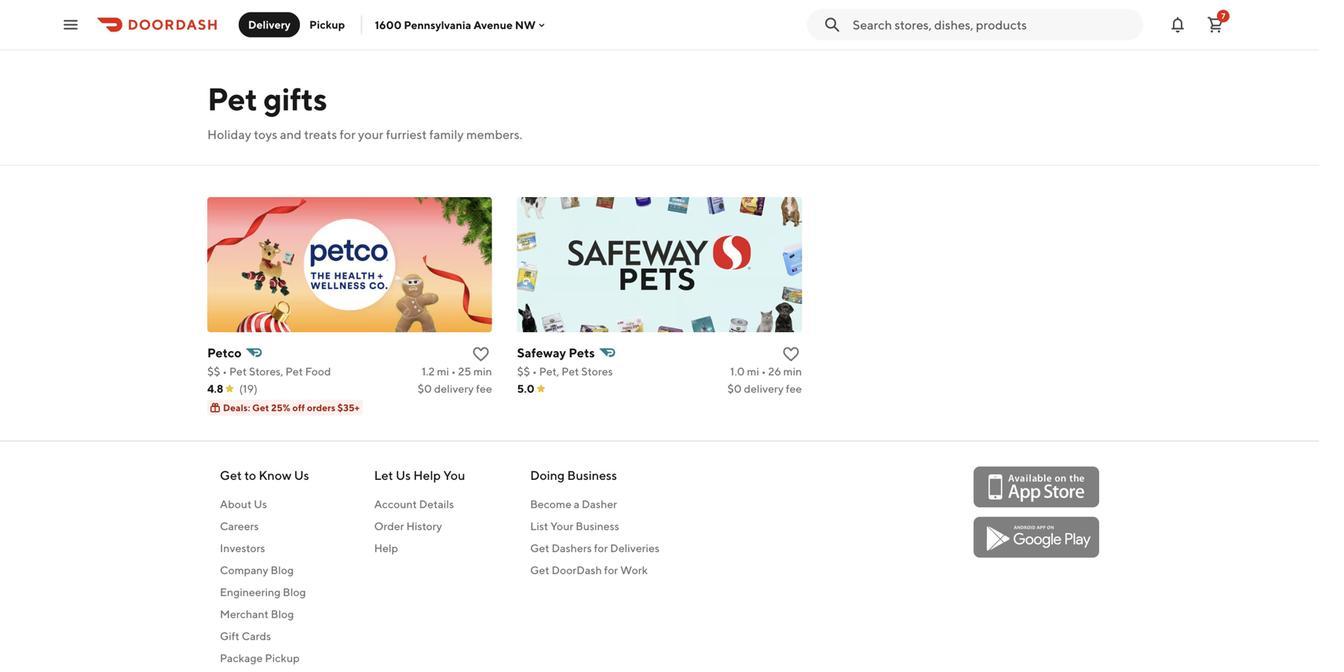 Task type: locate. For each thing, give the bounding box(es) containing it.
min
[[474, 365, 492, 378], [784, 365, 802, 378]]

$0 delivery fee for petco
[[418, 382, 492, 395]]

0 horizontal spatial delivery
[[434, 382, 474, 395]]

1 horizontal spatial fee
[[786, 382, 802, 395]]

2 min from the left
[[784, 365, 802, 378]]

get inside get dashers for deliveries link
[[530, 542, 550, 555]]

pickup right delivery
[[310, 18, 345, 31]]

click to add this store to your saved list image up 1.0 mi • 26 min
[[782, 345, 801, 364]]

0 horizontal spatial min
[[474, 365, 492, 378]]

you
[[444, 468, 466, 483]]

get left doordash
[[530, 564, 550, 577]]

0 vertical spatial business
[[568, 468, 617, 483]]

blog down company blog link
[[283, 586, 306, 599]]

help down order
[[374, 542, 398, 555]]

delivery for safeway pets
[[744, 382, 784, 395]]

company blog link
[[220, 563, 309, 578]]

doordash
[[552, 564, 602, 577]]

$0 delivery fee
[[418, 382, 492, 395], [728, 382, 802, 395]]

mi right 1.2
[[437, 365, 449, 378]]

1600 pennsylvania avenue nw button
[[375, 18, 549, 31]]

fee down 1.0 mi • 26 min
[[786, 382, 802, 395]]

• down petco
[[223, 365, 227, 378]]

gift cards
[[220, 630, 271, 643]]

$$
[[207, 365, 220, 378], [517, 365, 530, 378]]

7 button
[[1201, 9, 1232, 40]]

for left 'work'
[[605, 564, 618, 577]]

1 vertical spatial for
[[594, 542, 608, 555]]

us up careers link
[[254, 498, 267, 511]]

1 horizontal spatial help
[[414, 468, 441, 483]]

blog down engineering blog link
[[271, 608, 294, 621]]

2 vertical spatial for
[[605, 564, 618, 577]]

account details link
[[374, 497, 466, 512]]

1.2 mi • 25 min
[[422, 365, 492, 378]]

1.2
[[422, 365, 435, 378]]

us right let
[[396, 468, 411, 483]]

click to add this store to your saved list image up 1.2 mi • 25 min
[[472, 345, 491, 364]]

(19)
[[239, 382, 258, 395]]

get dashers for deliveries link
[[530, 541, 660, 556]]

1 $$ from the left
[[207, 365, 220, 378]]

merchant blog link
[[220, 607, 309, 622]]

fee
[[476, 382, 492, 395], [786, 382, 802, 395]]

get doordash for work
[[530, 564, 648, 577]]

1 mi from the left
[[437, 365, 449, 378]]

$0 down 1.0 on the right of page
[[728, 382, 742, 395]]

0 horizontal spatial $0 delivery fee
[[418, 382, 492, 395]]

pet gifts
[[207, 80, 327, 117]]

1 horizontal spatial pickup
[[310, 18, 345, 31]]

us
[[294, 468, 309, 483], [396, 468, 411, 483], [254, 498, 267, 511]]

1 horizontal spatial us
[[294, 468, 309, 483]]

blog for engineering blog
[[283, 586, 306, 599]]

1 fee from the left
[[476, 382, 492, 395]]

for for get dashers for deliveries
[[594, 542, 608, 555]]

delivery down 1.0 mi • 26 min
[[744, 382, 784, 395]]

2 vertical spatial blog
[[271, 608, 294, 621]]

get
[[252, 402, 269, 413], [220, 468, 242, 483], [530, 542, 550, 555], [530, 564, 550, 577]]

0 horizontal spatial click to add this store to your saved list image
[[472, 345, 491, 364]]

min for petco
[[474, 365, 492, 378]]

0 horizontal spatial fee
[[476, 382, 492, 395]]

get down list
[[530, 542, 550, 555]]

0 vertical spatial pickup
[[310, 18, 345, 31]]

merchant blog
[[220, 608, 294, 621]]

business up become a dasher link
[[568, 468, 617, 483]]

1600
[[375, 18, 402, 31]]

mi
[[437, 365, 449, 378], [747, 365, 760, 378]]

about
[[220, 498, 252, 511]]

1 horizontal spatial $$
[[517, 365, 530, 378]]

26
[[769, 365, 782, 378]]

blog down investors link
[[271, 564, 294, 577]]

investors link
[[220, 541, 309, 556]]

0 horizontal spatial help
[[374, 542, 398, 555]]

2 click to add this store to your saved list image from the left
[[782, 345, 801, 364]]

4 • from the left
[[762, 365, 767, 378]]

business down become a dasher link
[[576, 520, 620, 533]]

pet right pet, on the left bottom of the page
[[562, 365, 579, 378]]

fee for petco
[[476, 382, 492, 395]]

2 $$ from the left
[[517, 365, 530, 378]]

for left the your
[[340, 127, 356, 142]]

0 horizontal spatial us
[[254, 498, 267, 511]]

• left pet, on the left bottom of the page
[[533, 365, 537, 378]]

2 $0 delivery fee from the left
[[728, 382, 802, 395]]

$$ up '4.8'
[[207, 365, 220, 378]]

$0 down 1.2
[[418, 382, 432, 395]]

mi right 1.0 on the right of page
[[747, 365, 760, 378]]

0 vertical spatial help
[[414, 468, 441, 483]]

stores,
[[249, 365, 283, 378]]

pickup button
[[300, 12, 355, 37]]

$$ up 5.0
[[517, 365, 530, 378]]

• left 25
[[452, 365, 456, 378]]

list
[[530, 520, 549, 533]]

$0 for petco
[[418, 382, 432, 395]]

avenue
[[474, 18, 513, 31]]

get doordash for work link
[[530, 563, 660, 578]]

fee down 1.2 mi • 25 min
[[476, 382, 492, 395]]

family
[[430, 127, 464, 142]]

merchant
[[220, 608, 269, 621]]

dasher
[[582, 498, 618, 511]]

help
[[414, 468, 441, 483], [374, 542, 398, 555]]

2 mi from the left
[[747, 365, 760, 378]]

deals: get 25% off orders $35+
[[223, 402, 360, 413]]

company
[[220, 564, 269, 577]]

get inside get doordash for work link
[[530, 564, 550, 577]]

1 horizontal spatial mi
[[747, 365, 760, 378]]

2 fee from the left
[[786, 382, 802, 395]]

pet up holiday
[[207, 80, 257, 117]]

get left to
[[220, 468, 242, 483]]

1 min from the left
[[474, 365, 492, 378]]

1 horizontal spatial click to add this store to your saved list image
[[782, 345, 801, 364]]

gifts
[[263, 80, 327, 117]]

get for get doordash for work
[[530, 564, 550, 577]]

0 horizontal spatial pickup
[[265, 652, 300, 665]]

pet,
[[539, 365, 560, 378]]

safeway pets
[[517, 345, 595, 360]]

pickup inside button
[[310, 18, 345, 31]]

2 horizontal spatial us
[[396, 468, 411, 483]]

pickup
[[310, 18, 345, 31], [265, 652, 300, 665]]

25
[[458, 365, 472, 378]]

work
[[621, 564, 648, 577]]

1 horizontal spatial min
[[784, 365, 802, 378]]

notification bell image
[[1169, 15, 1188, 34]]

1 vertical spatial pickup
[[265, 652, 300, 665]]

• left 26
[[762, 365, 767, 378]]

$0 delivery fee down 1.0 mi • 26 min
[[728, 382, 802, 395]]

0 vertical spatial blog
[[271, 564, 294, 577]]

pickup down gift cards link
[[265, 652, 300, 665]]

1 $0 delivery fee from the left
[[418, 382, 492, 395]]

1 horizontal spatial $0 delivery fee
[[728, 382, 802, 395]]

for down list your business link
[[594, 542, 608, 555]]

min right 26
[[784, 365, 802, 378]]

click to add this store to your saved list image for safeway pets
[[782, 345, 801, 364]]

5.0
[[517, 382, 535, 395]]

list your business link
[[530, 519, 660, 534]]

pet up (19)
[[229, 365, 247, 378]]

blog
[[271, 564, 294, 577], [283, 586, 306, 599], [271, 608, 294, 621]]

1.0 mi • 26 min
[[731, 365, 802, 378]]

delivery down 1.2 mi • 25 min
[[434, 382, 474, 395]]

help left you
[[414, 468, 441, 483]]

$0 delivery fee down 1.2 mi • 25 min
[[418, 382, 492, 395]]

click to add this store to your saved list image
[[472, 345, 491, 364], [782, 345, 801, 364]]

min right 25
[[474, 365, 492, 378]]

1 vertical spatial blog
[[283, 586, 306, 599]]

2 delivery from the left
[[744, 382, 784, 395]]

1 vertical spatial help
[[374, 542, 398, 555]]

1 click to add this store to your saved list image from the left
[[472, 345, 491, 364]]

us right 'know'
[[294, 468, 309, 483]]

1 horizontal spatial delivery
[[744, 382, 784, 395]]

delivery
[[248, 18, 291, 31]]

1 delivery from the left
[[434, 382, 474, 395]]

for
[[340, 127, 356, 142], [594, 542, 608, 555], [605, 564, 618, 577]]

blog for company blog
[[271, 564, 294, 577]]

2 items, open order cart image
[[1207, 15, 1226, 34]]

deals:
[[223, 402, 250, 413]]

1 $0 from the left
[[418, 382, 432, 395]]

0 horizontal spatial mi
[[437, 365, 449, 378]]

delivery
[[434, 382, 474, 395], [744, 382, 784, 395]]

0 horizontal spatial $0
[[418, 382, 432, 395]]

us for about us
[[254, 498, 267, 511]]

pet
[[207, 80, 257, 117], [229, 365, 247, 378], [286, 365, 303, 378], [562, 365, 579, 378]]

0 horizontal spatial $$
[[207, 365, 220, 378]]

1 horizontal spatial $0
[[728, 382, 742, 395]]

$0
[[418, 382, 432, 395], [728, 382, 742, 395]]

2 $0 from the left
[[728, 382, 742, 395]]



Task type: vqa. For each thing, say whether or not it's contained in the screenshot.
the $25,
no



Task type: describe. For each thing, give the bounding box(es) containing it.
petco
[[207, 345, 242, 360]]

off
[[293, 402, 305, 413]]

Store search: begin typing to search for stores available on DoorDash text field
[[853, 16, 1135, 33]]

become
[[530, 498, 572, 511]]

1 • from the left
[[223, 365, 227, 378]]

$$ for petco
[[207, 365, 220, 378]]

3 • from the left
[[533, 365, 537, 378]]

4.8
[[207, 382, 224, 395]]

details
[[419, 498, 454, 511]]

order history link
[[374, 519, 466, 534]]

min for safeway pets
[[784, 365, 802, 378]]

help link
[[374, 541, 466, 556]]

safeway
[[517, 345, 566, 360]]

stores
[[582, 365, 613, 378]]

engineering blog
[[220, 586, 306, 599]]

cards
[[242, 630, 271, 643]]

pets
[[569, 345, 595, 360]]

mi for safeway pets
[[747, 365, 760, 378]]

get dashers for deliveries
[[530, 542, 660, 555]]

to
[[244, 468, 256, 483]]

$0 delivery fee for safeway pets
[[728, 382, 802, 395]]

for for get doordash for work
[[605, 564, 618, 577]]

and
[[280, 127, 302, 142]]

pet left food
[[286, 365, 303, 378]]

careers
[[220, 520, 259, 533]]

gift
[[220, 630, 240, 643]]

get for get dashers for deliveries
[[530, 542, 550, 555]]

click to add this store to your saved list image for petco
[[472, 345, 491, 364]]

fee for safeway pets
[[786, 382, 802, 395]]

2 • from the left
[[452, 365, 456, 378]]

delivery for petco
[[434, 382, 474, 395]]

let us help you
[[374, 468, 466, 483]]

1 vertical spatial business
[[576, 520, 620, 533]]

account
[[374, 498, 417, 511]]

order
[[374, 520, 404, 533]]

order history
[[374, 520, 442, 533]]

holiday toys and treats for your furriest family members.
[[207, 127, 523, 142]]

investors
[[220, 542, 265, 555]]

package
[[220, 652, 263, 665]]

doing business
[[530, 468, 617, 483]]

a
[[574, 498, 580, 511]]

7
[[1222, 11, 1226, 20]]

get for get to know us
[[220, 468, 242, 483]]

about us
[[220, 498, 267, 511]]

about us link
[[220, 497, 309, 512]]

$$ • pet, pet stores
[[517, 365, 613, 378]]

let
[[374, 468, 393, 483]]

toys
[[254, 127, 278, 142]]

furriest
[[386, 127, 427, 142]]

your
[[551, 520, 574, 533]]

blog for merchant blog
[[271, 608, 294, 621]]

orders
[[307, 402, 336, 413]]

0 vertical spatial for
[[340, 127, 356, 142]]

1.0
[[731, 365, 745, 378]]

become a dasher
[[530, 498, 618, 511]]

food
[[305, 365, 331, 378]]

gift cards link
[[220, 629, 309, 644]]

us for let us help you
[[396, 468, 411, 483]]

members.
[[467, 127, 523, 142]]

become a dasher link
[[530, 497, 660, 512]]

get left 25%
[[252, 402, 269, 413]]

get to know us
[[220, 468, 309, 483]]

mi for petco
[[437, 365, 449, 378]]

account details
[[374, 498, 454, 511]]

nw
[[515, 18, 536, 31]]

know
[[259, 468, 292, 483]]

$35+
[[338, 402, 360, 413]]

$$ for safeway pets
[[517, 365, 530, 378]]

treats
[[304, 127, 337, 142]]

dashers
[[552, 542, 592, 555]]

deliveries
[[611, 542, 660, 555]]

company blog
[[220, 564, 294, 577]]

your
[[358, 127, 384, 142]]

25%
[[271, 402, 291, 413]]

package pickup
[[220, 652, 300, 665]]

open menu image
[[61, 15, 80, 34]]

$$ • pet stores, pet food
[[207, 365, 331, 378]]

pennsylvania
[[404, 18, 472, 31]]

holiday
[[207, 127, 251, 142]]

$0 for safeway pets
[[728, 382, 742, 395]]

list your business
[[530, 520, 620, 533]]

engineering blog link
[[220, 585, 309, 600]]

doing
[[530, 468, 565, 483]]

1600 pennsylvania avenue nw
[[375, 18, 536, 31]]

history
[[407, 520, 442, 533]]

careers link
[[220, 519, 309, 534]]

package pickup link
[[220, 651, 309, 666]]

delivery button
[[239, 12, 300, 37]]



